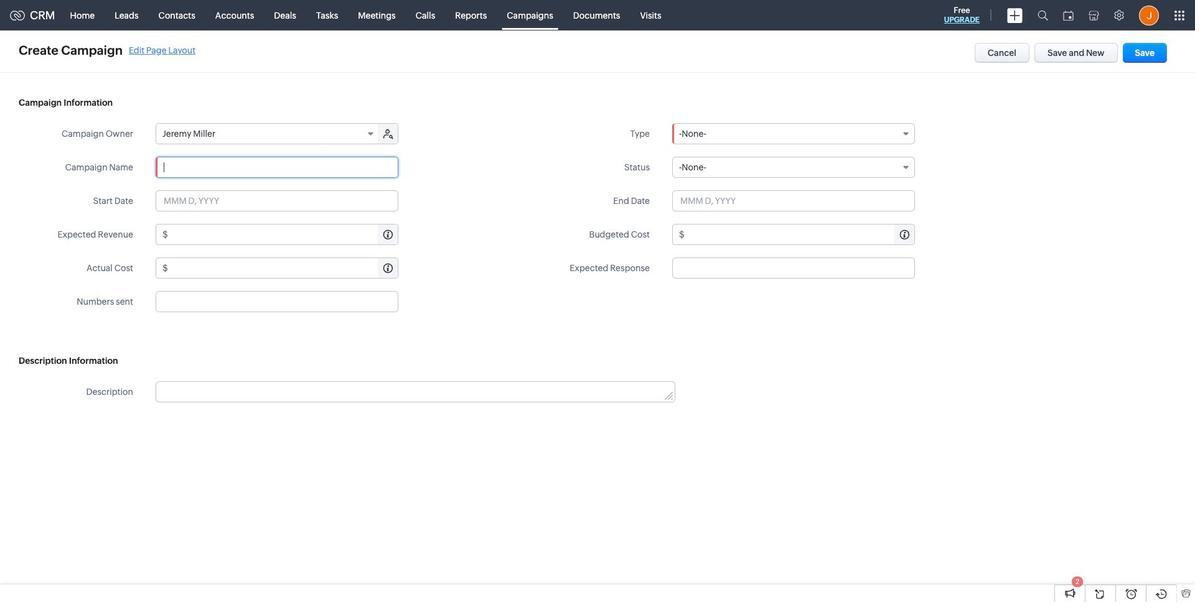 Task type: describe. For each thing, give the bounding box(es) containing it.
1 mmm d, yyyy text field from the left
[[156, 191, 398, 212]]

logo image
[[10, 10, 25, 20]]

calendar image
[[1063, 10, 1074, 20]]

profile element
[[1132, 0, 1167, 30]]



Task type: locate. For each thing, give the bounding box(es) containing it.
None field
[[672, 123, 915, 144], [156, 124, 379, 144], [672, 157, 915, 178], [672, 123, 915, 144], [156, 124, 379, 144], [672, 157, 915, 178]]

1 horizontal spatial mmm d, yyyy text field
[[672, 191, 915, 212]]

2 mmm d, yyyy text field from the left
[[672, 191, 915, 212]]

profile image
[[1139, 5, 1159, 25]]

create menu image
[[1007, 8, 1023, 23]]

search element
[[1030, 0, 1056, 31]]

create menu element
[[1000, 0, 1030, 30]]

0 horizontal spatial mmm d, yyyy text field
[[156, 191, 398, 212]]

None text field
[[156, 157, 398, 178], [687, 225, 915, 245], [156, 291, 398, 313], [156, 382, 675, 402], [156, 157, 398, 178], [687, 225, 915, 245], [156, 291, 398, 313], [156, 382, 675, 402]]

MMM D, YYYY text field
[[156, 191, 398, 212], [672, 191, 915, 212]]

None text field
[[170, 225, 398, 245], [672, 258, 915, 279], [170, 258, 398, 278], [170, 225, 398, 245], [672, 258, 915, 279], [170, 258, 398, 278]]

search image
[[1038, 10, 1049, 21]]



Task type: vqa. For each thing, say whether or not it's contained in the screenshot.
NEXT RECORD icon
no



